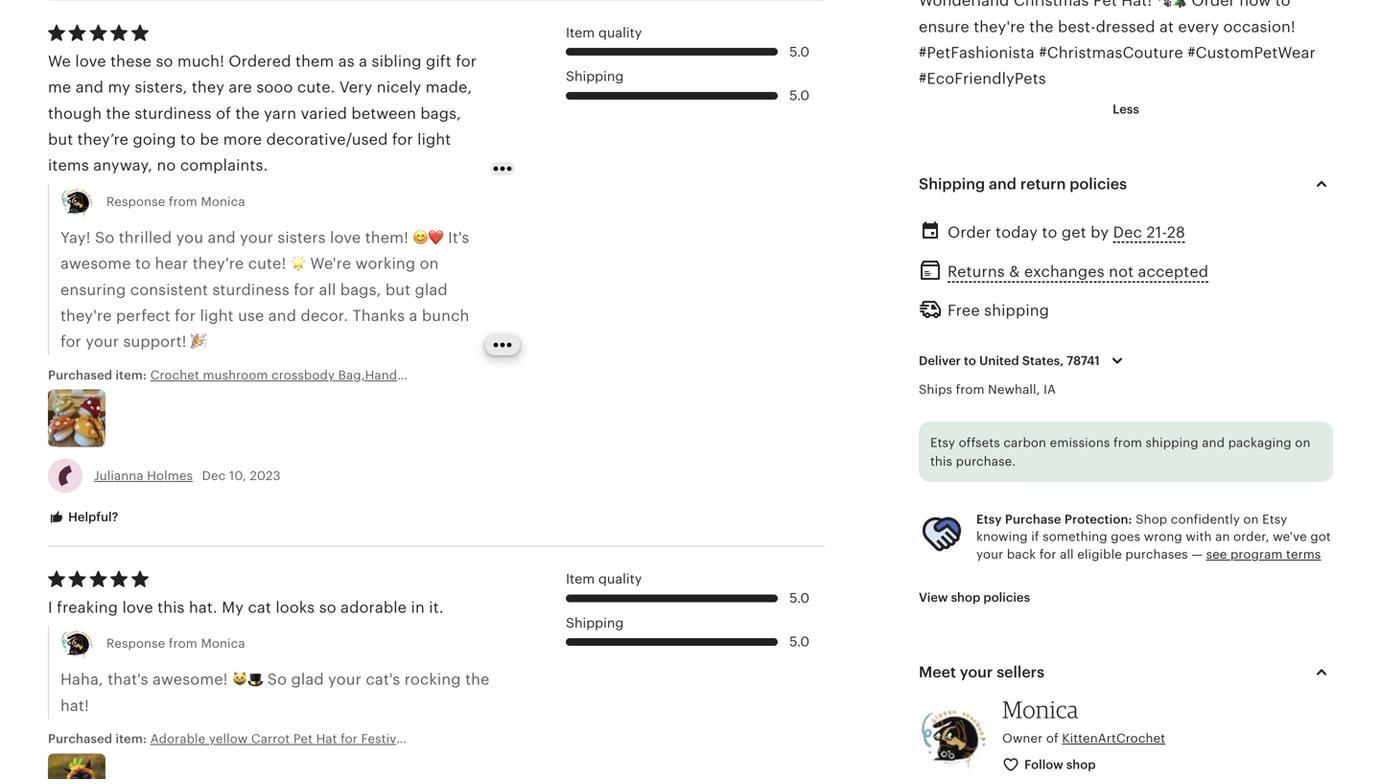 Task type: describe. For each thing, give the bounding box(es) containing it.
2023
[[250, 469, 281, 483]]

purchased item: adorable yellow carrot pet hat for festive furry friends
[[48, 732, 487, 747]]

confidently
[[1171, 513, 1240, 527]]

purchase.
[[956, 455, 1016, 469]]

1 horizontal spatial dec
[[1113, 224, 1142, 241]]

love inside yay! so thrilled you and your sisters love them! 😊❤️ it's awesome to hear they're cute! 🌟 we're working on ensuring consistent sturdiness for all bags, but glad they're perfect for light use and decor. thanks a bunch for your support! 🎉
[[330, 229, 361, 246]]

🎉
[[191, 333, 206, 351]]

ensuring
[[60, 281, 126, 299]]

1 response from monica from the top
[[106, 195, 245, 209]]

for inside the shop confidently on etsy knowing if something goes wrong with an order, we've got your back for all eligible purchases —
[[1040, 548, 1057, 562]]

today
[[996, 224, 1038, 241]]

awesome!
[[153, 672, 228, 689]]

no
[[157, 157, 176, 174]]

4 5.0 from the top
[[790, 635, 810, 650]]

78741
[[1067, 354, 1100, 368]]

all inside yay! so thrilled you and your sisters love them! 😊❤️ it's awesome to hear they're cute! 🌟 we're working on ensuring consistent sturdiness for all bags, but glad they're perfect for light use and decor. thanks a bunch for your support! 🎉
[[319, 281, 336, 299]]

accepted
[[1138, 264, 1209, 281]]

me
[[48, 79, 71, 96]]

light inside yay! so thrilled you and your sisters love them! 😊❤️ it's awesome to hear they're cute! 🌟 we're working on ensuring consistent sturdiness for all bags, but glad they're perfect for light use and decor. thanks a bunch for your support! 🎉
[[200, 307, 234, 325]]

1 vertical spatial so
[[319, 599, 336, 617]]

on inside yay! so thrilled you and your sisters love them! 😊❤️ it's awesome to hear they're cute! 🌟 we're working on ensuring consistent sturdiness for all bags, but glad they're perfect for light use and decor. thanks a bunch for your support! 🎉
[[420, 255, 439, 273]]

but inside yay! so thrilled you and your sisters love them! 😊❤️ it's awesome to hear they're cute! 🌟 we're working on ensuring consistent sturdiness for all bags, but glad they're perfect for light use and decor. thanks a bunch for your support! 🎉
[[385, 281, 411, 299]]

—
[[1192, 548, 1203, 562]]

1 item quality from the top
[[566, 25, 642, 40]]

and inside we love these so much! ordered them as a sibling gift for me and my sisters, they are sooo cute. very nicely made, though the sturdiness of the yarn varied between bags, but they're going to be more decorative/used for light items anyway, no complaints.
[[76, 79, 104, 96]]

eligible
[[1077, 548, 1122, 562]]

haha,
[[60, 672, 103, 689]]

sturdiness inside we love these so much! ordered them as a sibling gift for me and my sisters, they are sooo cute. very nicely made, though the sturdiness of the yarn varied between bags, but they're going to be more decorative/used for light items anyway, no complaints.
[[135, 105, 212, 122]]

kittenartcrochet
[[1062, 732, 1166, 746]]

0 vertical spatial they're
[[193, 255, 244, 273]]

2 quality from the top
[[598, 572, 642, 587]]

deliver to united states, 78741
[[919, 354, 1100, 368]]

items
[[48, 157, 89, 174]]

policies inside dropdown button
[[1070, 176, 1127, 193]]

order
[[948, 224, 991, 241]]

2 vertical spatial love
[[122, 599, 153, 617]]

united
[[979, 354, 1019, 368]]

from up you
[[169, 195, 197, 209]]

0 vertical spatial shipping
[[984, 302, 1049, 319]]

looks
[[276, 599, 315, 617]]

consistent
[[130, 281, 208, 299]]

purchases
[[1126, 548, 1188, 562]]

support!
[[123, 333, 187, 351]]

pet
[[293, 732, 313, 747]]

returns & exchanges not accepted button
[[948, 258, 1209, 286]]

order today to get by dec 21-28
[[948, 224, 1185, 241]]

sturdiness inside yay! so thrilled you and your sisters love them! 😊❤️ it's awesome to hear they're cute! 🌟 we're working on ensuring consistent sturdiness for all bags, but glad they're perfect for light use and decor. thanks a bunch for your support! 🎉
[[212, 281, 290, 299]]

between
[[351, 105, 416, 122]]

hear
[[155, 255, 188, 273]]

2 item quality from the top
[[566, 572, 642, 587]]

hat.
[[189, 599, 218, 617]]

your inside the haha, that's awesome! 😺🎩 so glad your cat's rocking the hat!
[[328, 672, 362, 689]]

got
[[1311, 530, 1331, 545]]

for up "purchased item:"
[[60, 333, 81, 351]]

shop confidently on etsy knowing if something goes wrong with an order, we've got your back for all eligible purchases —
[[976, 513, 1331, 562]]

shop
[[1136, 513, 1168, 527]]

see program terms link
[[1206, 548, 1321, 562]]

newhall,
[[988, 383, 1040, 397]]

your inside the shop confidently on etsy knowing if something goes wrong with an order, we've got your back for all eligible purchases —
[[976, 548, 1004, 562]]

this inside etsy offsets carbon emissions from shipping and packaging on this purchase.
[[930, 455, 953, 469]]

purchased for purchased item: adorable yellow carrot pet hat for festive furry friends
[[48, 732, 112, 747]]

i freaking love this hat. my cat looks so adorable in it.
[[48, 599, 444, 617]]

2 item from the top
[[566, 572, 595, 587]]

awesome
[[60, 255, 131, 273]]

back
[[1007, 548, 1036, 562]]

less button
[[1098, 92, 1154, 127]]

order,
[[1234, 530, 1270, 545]]

free
[[948, 302, 980, 319]]

1 response from the top
[[106, 195, 165, 209]]

owner
[[1002, 732, 1043, 746]]

sisters
[[278, 229, 326, 246]]

much!
[[177, 53, 224, 70]]

as
[[338, 53, 355, 70]]

we've
[[1273, 530, 1307, 545]]

my
[[222, 599, 244, 617]]

free shipping
[[948, 302, 1049, 319]]

on inside etsy offsets carbon emissions from shipping and packaging on this purchase.
[[1295, 436, 1311, 450]]

etsy inside the shop confidently on etsy knowing if something goes wrong with an order, we've got your back for all eligible purchases —
[[1262, 513, 1287, 527]]

julianna holmes added a photo of their purchase image
[[48, 390, 106, 448]]

cute!
[[248, 255, 286, 273]]

view shop policies
[[919, 591, 1030, 605]]

julianna holmes link
[[94, 469, 193, 483]]

gift
[[426, 53, 452, 70]]

julianna
[[94, 469, 144, 483]]

deliver
[[919, 354, 961, 368]]

though
[[48, 105, 102, 122]]

😺🎩
[[232, 672, 263, 689]]

of inside monica owner of kittenartcrochet
[[1046, 732, 1059, 746]]

adorable
[[341, 599, 407, 617]]

get
[[1062, 224, 1087, 241]]

hat
[[316, 732, 337, 747]]

glad inside the haha, that's awesome! 😺🎩 so glad your cat's rocking the hat!
[[291, 672, 324, 689]]

yarn
[[264, 105, 297, 122]]

to left get
[[1042, 224, 1058, 241]]

nicely
[[377, 79, 421, 96]]

so inside yay! so thrilled you and your sisters love them! 😊❤️ it's awesome to hear they're cute! 🌟 we're working on ensuring consistent sturdiness for all bags, but glad they're perfect for light use and decor. thanks a bunch for your support! 🎉
[[95, 229, 114, 246]]

policies inside button
[[984, 591, 1030, 605]]

meet your sellers
[[919, 664, 1045, 682]]

meet
[[919, 664, 956, 682]]

we're
[[310, 255, 351, 273]]

shop for view
[[951, 591, 981, 605]]

see program terms
[[1206, 548, 1321, 562]]

28
[[1167, 224, 1185, 241]]

shipping inside etsy offsets carbon emissions from shipping and packaging on this purchase.
[[1146, 436, 1199, 450]]

and inside shipping and return policies dropdown button
[[989, 176, 1017, 193]]

more
[[223, 131, 262, 148]]

your inside dropdown button
[[960, 664, 993, 682]]

for up "🎉"
[[175, 307, 196, 325]]

something
[[1043, 530, 1108, 545]]

in
[[411, 599, 425, 617]]

exchanges
[[1024, 264, 1105, 281]]

sisters,
[[135, 79, 188, 96]]

deliver to united states, 78741 button
[[905, 341, 1143, 381]]

1 vertical spatial this
[[157, 599, 185, 617]]

&
[[1009, 264, 1020, 281]]

them!
[[365, 229, 409, 246]]

1 5.0 from the top
[[790, 44, 810, 59]]

hat!
[[60, 698, 89, 715]]

see
[[1206, 548, 1227, 562]]

for down between
[[392, 131, 413, 148]]

follow shop button
[[988, 748, 1112, 780]]

so inside the haha, that's awesome! 😺🎩 so glad your cat's rocking the hat!
[[267, 672, 287, 689]]

bunch
[[422, 307, 469, 325]]

sibling
[[372, 53, 422, 70]]

0 horizontal spatial the
[[106, 105, 130, 122]]

1 horizontal spatial the
[[235, 105, 260, 122]]

and right use
[[268, 307, 296, 325]]

be
[[200, 131, 219, 148]]

from inside etsy offsets carbon emissions from shipping and packaging on this purchase.
[[1114, 436, 1142, 450]]

i
[[48, 599, 53, 617]]



Task type: vqa. For each thing, say whether or not it's contained in the screenshot.
UniAndNori $ 25.99 for "Goldie Kitchen Mitt - Designed for Golden Retriever Lover's Kitchen Glove Quilted Cute Dog Oven Mitt Puppy Housewarming Decor Pet Owner Gift" IMAGE
no



Task type: locate. For each thing, give the bounding box(es) containing it.
to inside dropdown button
[[964, 354, 976, 368]]

item quality
[[566, 25, 642, 40], [566, 572, 642, 587]]

3 5.0 from the top
[[790, 591, 810, 606]]

to inside yay! so thrilled you and your sisters love them! 😊❤️ it's awesome to hear they're cute! 🌟 we're working on ensuring consistent sturdiness for all bags, but glad they're perfect for light use and decor. thanks a bunch for your support! 🎉
[[135, 255, 151, 273]]

0 vertical spatial so
[[95, 229, 114, 246]]

yellow
[[209, 732, 248, 747]]

policies down 'back'
[[984, 591, 1030, 605]]

and right you
[[208, 229, 236, 246]]

0 vertical spatial glad
[[415, 281, 448, 299]]

from right emissions
[[1114, 436, 1142, 450]]

1 horizontal spatial so
[[267, 672, 287, 689]]

the up more at top left
[[235, 105, 260, 122]]

your right meet
[[960, 664, 993, 682]]

purchased
[[48, 368, 112, 383], [48, 732, 112, 747]]

shop right follow
[[1066, 758, 1096, 773]]

sturdiness down the sisters,
[[135, 105, 212, 122]]

by
[[1091, 224, 1109, 241]]

this left the hat.
[[157, 599, 185, 617]]

1 horizontal spatial this
[[930, 455, 953, 469]]

0 vertical spatial sturdiness
[[135, 105, 212, 122]]

1 horizontal spatial a
[[409, 307, 418, 325]]

etsy up we've
[[1262, 513, 1287, 527]]

0 horizontal spatial bags,
[[340, 281, 381, 299]]

1 vertical spatial bags,
[[340, 281, 381, 299]]

goes
[[1111, 530, 1141, 545]]

2 horizontal spatial the
[[465, 672, 490, 689]]

decorative/used
[[266, 131, 388, 148]]

a right as
[[359, 53, 368, 70]]

2 vertical spatial on
[[1244, 513, 1259, 527]]

1 vertical spatial monica
[[201, 637, 245, 651]]

0 vertical spatial monica
[[201, 195, 245, 209]]

for right hat
[[341, 732, 358, 747]]

dec right by
[[1113, 224, 1142, 241]]

1 vertical spatial item:
[[116, 732, 147, 747]]

freaking
[[57, 599, 118, 617]]

1 vertical spatial purchased
[[48, 732, 112, 747]]

0 vertical spatial item quality
[[566, 25, 642, 40]]

1 vertical spatial quality
[[598, 572, 642, 587]]

2 horizontal spatial on
[[1295, 436, 1311, 450]]

shipping up shop
[[1146, 436, 1199, 450]]

and left packaging
[[1202, 436, 1225, 450]]

furry
[[407, 732, 439, 747]]

they
[[192, 79, 224, 96]]

0 horizontal spatial a
[[359, 53, 368, 70]]

and left return
[[989, 176, 1017, 193]]

0 vertical spatial of
[[216, 105, 231, 122]]

1 vertical spatial so
[[267, 672, 287, 689]]

the down my
[[106, 105, 130, 122]]

they're
[[77, 131, 129, 148]]

they're down ensuring at left top
[[60, 307, 112, 325]]

view
[[919, 591, 948, 605]]

friends
[[442, 732, 487, 747]]

but down working
[[385, 281, 411, 299]]

etsy inside etsy offsets carbon emissions from shipping and packaging on this purchase.
[[930, 436, 955, 450]]

0 horizontal spatial love
[[75, 53, 106, 70]]

cat's
[[366, 672, 400, 689]]

from up awesome!
[[169, 637, 197, 651]]

to left united
[[964, 354, 976, 368]]

purchased for purchased item:
[[48, 368, 112, 383]]

light inside we love these so much! ordered them as a sibling gift for me and my sisters, they are sooo cute. very nicely made, though the sturdiness of the yarn varied between bags, but they're going to be more decorative/used for light items anyway, no complaints.
[[417, 131, 451, 148]]

view shop policies button
[[905, 581, 1045, 616]]

love right freaking
[[122, 599, 153, 617]]

so inside we love these so much! ordered them as a sibling gift for me and my sisters, they are sooo cute. very nicely made, though the sturdiness of the yarn varied between bags, but they're going to be more decorative/used for light items anyway, no complaints.
[[156, 53, 173, 70]]

program
[[1231, 548, 1283, 562]]

1 item: from the top
[[116, 368, 147, 383]]

purchased item:
[[48, 368, 150, 383]]

carrot
[[251, 732, 290, 747]]

🌟
[[290, 255, 306, 273]]

1 vertical spatial light
[[200, 307, 234, 325]]

1 vertical spatial policies
[[984, 591, 1030, 605]]

your up cute!
[[240, 229, 273, 246]]

etsy
[[930, 436, 955, 450], [976, 513, 1002, 527], [1262, 513, 1287, 527]]

0 horizontal spatial shipping
[[984, 302, 1049, 319]]

1 horizontal spatial bags,
[[420, 105, 461, 122]]

this left purchase.
[[930, 455, 953, 469]]

0 vertical spatial shop
[[951, 591, 981, 605]]

on inside the shop confidently on etsy knowing if something goes wrong with an order, we've got your back for all eligible purchases —
[[1244, 513, 1259, 527]]

😊❤️
[[413, 229, 444, 246]]

follow
[[1025, 758, 1063, 773]]

glad inside yay! so thrilled you and your sisters love them! 😊❤️ it's awesome to hear they're cute! 🌟 we're working on ensuring consistent sturdiness for all bags, but glad they're perfect for light use and decor. thanks a bunch for your support! 🎉
[[415, 281, 448, 299]]

2 5.0 from the top
[[790, 88, 810, 103]]

0 horizontal spatial so
[[95, 229, 114, 246]]

1 horizontal spatial on
[[1244, 513, 1259, 527]]

glad up bunch
[[415, 281, 448, 299]]

response from monica up awesome!
[[106, 637, 245, 651]]

yay! so thrilled you and your sisters love them! 😊❤️ it's awesome to hear they're cute! 🌟 we're working on ensuring consistent sturdiness for all bags, but glad they're perfect for light use and decor. thanks a bunch for your support! 🎉
[[60, 229, 469, 351]]

purchase
[[1005, 513, 1061, 527]]

1 vertical spatial response from monica
[[106, 637, 245, 651]]

1 vertical spatial shop
[[1066, 758, 1096, 773]]

monica owner of kittenartcrochet
[[1002, 696, 1166, 746]]

love right we
[[75, 53, 106, 70]]

complaints.
[[180, 157, 268, 174]]

2 purchased from the top
[[48, 732, 112, 747]]

1 vertical spatial shipping
[[919, 176, 985, 193]]

sturdiness up use
[[212, 281, 290, 299]]

helpful?
[[65, 510, 118, 525]]

response from monica down no
[[106, 195, 245, 209]]

festive
[[361, 732, 404, 747]]

item: for purchased item:
[[116, 368, 147, 383]]

0 horizontal spatial policies
[[984, 591, 1030, 605]]

your down knowing at the bottom
[[976, 548, 1004, 562]]

so right "looks"
[[319, 599, 336, 617]]

thanks
[[352, 307, 405, 325]]

etsy for etsy offsets carbon emissions from shipping and packaging on this purchase.
[[930, 436, 955, 450]]

1 vertical spatial sturdiness
[[212, 281, 290, 299]]

1 vertical spatial love
[[330, 229, 361, 246]]

kittenartcrochet link
[[1062, 732, 1166, 746]]

a
[[359, 53, 368, 70], [409, 307, 418, 325]]

0 horizontal spatial glad
[[291, 672, 324, 689]]

so up the awesome
[[95, 229, 114, 246]]

1 horizontal spatial policies
[[1070, 176, 1127, 193]]

this
[[930, 455, 953, 469], [157, 599, 185, 617]]

0 vertical spatial so
[[156, 53, 173, 70]]

item
[[566, 25, 595, 40], [566, 572, 595, 587]]

going
[[133, 131, 176, 148]]

cat
[[248, 599, 271, 617]]

shipping
[[984, 302, 1049, 319], [1146, 436, 1199, 450]]

shipping and return policies
[[919, 176, 1127, 193]]

of up be
[[216, 105, 231, 122]]

them
[[295, 53, 334, 70]]

with
[[1186, 530, 1212, 545]]

0 horizontal spatial etsy
[[930, 436, 955, 450]]

if
[[1031, 530, 1039, 545]]

ships
[[919, 383, 953, 397]]

0 vertical spatial item
[[566, 25, 595, 40]]

etsy up knowing at the bottom
[[976, 513, 1002, 527]]

item:
[[116, 368, 147, 383], [116, 732, 147, 747]]

1 horizontal spatial glad
[[415, 281, 448, 299]]

0 vertical spatial policies
[[1070, 176, 1127, 193]]

yay!
[[60, 229, 91, 246]]

but up 'items'
[[48, 131, 73, 148]]

but inside we love these so much! ordered them as a sibling gift for me and my sisters, they are sooo cute. very nicely made, though the sturdiness of the yarn varied between bags, but they're going to be more decorative/used for light items anyway, no complaints.
[[48, 131, 73, 148]]

1 horizontal spatial of
[[1046, 732, 1059, 746]]

0 horizontal spatial so
[[156, 53, 173, 70]]

0 vertical spatial bags,
[[420, 105, 461, 122]]

1 vertical spatial response
[[106, 637, 165, 651]]

you
[[176, 229, 203, 246]]

your left cat's
[[328, 672, 362, 689]]

0 vertical spatial shipping
[[566, 69, 624, 84]]

1 vertical spatial shipping
[[1146, 436, 1199, 450]]

2 horizontal spatial etsy
[[1262, 513, 1287, 527]]

shop right view
[[951, 591, 981, 605]]

light down made,
[[417, 131, 451, 148]]

to left be
[[180, 131, 196, 148]]

0 horizontal spatial shop
[[951, 591, 981, 605]]

for right gift
[[456, 53, 477, 70]]

they're down you
[[193, 255, 244, 273]]

love up we're
[[330, 229, 361, 246]]

2 horizontal spatial love
[[330, 229, 361, 246]]

purchased down the "hat!"
[[48, 732, 112, 747]]

varied
[[301, 105, 347, 122]]

less
[[1113, 102, 1139, 116]]

0 horizontal spatial but
[[48, 131, 73, 148]]

all up decor.
[[319, 281, 336, 299]]

love inside we love these so much! ordered them as a sibling gift for me and my sisters, they are sooo cute. very nicely made, though the sturdiness of the yarn varied between bags, but they're going to be more decorative/used for light items anyway, no complaints.
[[75, 53, 106, 70]]

shipping and return policies button
[[902, 161, 1351, 207]]

bags, inside yay! so thrilled you and your sisters love them! 😊❤️ it's awesome to hear they're cute! 🌟 we're working on ensuring consistent sturdiness for all bags, but glad they're perfect for light use and decor. thanks a bunch for your support! 🎉
[[340, 281, 381, 299]]

shop
[[951, 591, 981, 605], [1066, 758, 1096, 773]]

a inside yay! so thrilled you and your sisters love them! 😊❤️ it's awesome to hear they're cute! 🌟 we're working on ensuring consistent sturdiness for all bags, but glad they're perfect for light use and decor. thanks a bunch for your support! 🎉
[[409, 307, 418, 325]]

follow shop
[[1025, 758, 1096, 773]]

0 vertical spatial response
[[106, 195, 165, 209]]

to inside we love these so much! ordered them as a sibling gift for me and my sisters, they are sooo cute. very nicely made, though the sturdiness of the yarn varied between bags, but they're going to be more decorative/used for light items anyway, no complaints.
[[180, 131, 196, 148]]

1 vertical spatial they're
[[60, 307, 112, 325]]

monica image
[[919, 701, 991, 773]]

1 item from the top
[[566, 25, 595, 40]]

0 vertical spatial light
[[417, 131, 451, 148]]

0 horizontal spatial on
[[420, 255, 439, 273]]

0 vertical spatial a
[[359, 53, 368, 70]]

decor.
[[301, 307, 348, 325]]

0 vertical spatial on
[[420, 255, 439, 273]]

so right '😺🎩'
[[267, 672, 287, 689]]

ia
[[1044, 383, 1056, 397]]

0 horizontal spatial this
[[157, 599, 185, 617]]

light up "🎉"
[[200, 307, 234, 325]]

0 vertical spatial response from monica
[[106, 195, 245, 209]]

0 vertical spatial all
[[319, 281, 336, 299]]

bags, down made,
[[420, 105, 461, 122]]

glad
[[415, 281, 448, 299], [291, 672, 324, 689]]

0 vertical spatial purchased
[[48, 368, 112, 383]]

returns & exchanges not accepted
[[948, 264, 1209, 281]]

1 purchased from the top
[[48, 368, 112, 383]]

etsy left offsets
[[930, 436, 955, 450]]

2 vertical spatial monica
[[1002, 696, 1079, 724]]

1 horizontal spatial shop
[[1066, 758, 1096, 773]]

purchased up julianna holmes added a photo of their purchase
[[48, 368, 112, 383]]

glad up pet at the left bottom of the page
[[291, 672, 324, 689]]

1 horizontal spatial love
[[122, 599, 153, 617]]

0 horizontal spatial light
[[200, 307, 234, 325]]

shipping inside shipping and return policies dropdown button
[[919, 176, 985, 193]]

0 vertical spatial love
[[75, 53, 106, 70]]

item: down support!
[[116, 368, 147, 383]]

2 response from monica from the top
[[106, 637, 245, 651]]

1 horizontal spatial so
[[319, 599, 336, 617]]

1 vertical spatial a
[[409, 307, 418, 325]]

2 item: from the top
[[116, 732, 147, 747]]

of up follow shop "button" in the bottom right of the page
[[1046, 732, 1059, 746]]

shop inside "button"
[[1066, 758, 1096, 773]]

on right packaging
[[1295, 436, 1311, 450]]

shipping
[[566, 69, 624, 84], [919, 176, 985, 193], [566, 616, 624, 631]]

0 vertical spatial item:
[[116, 368, 147, 383]]

item: for purchased item: adorable yellow carrot pet hat for festive furry friends
[[116, 732, 147, 747]]

2 vertical spatial shipping
[[566, 616, 624, 631]]

1 quality from the top
[[598, 25, 642, 40]]

the inside the haha, that's awesome! 😺🎩 so glad your cat's rocking the hat!
[[465, 672, 490, 689]]

monica inside monica owner of kittenartcrochet
[[1002, 696, 1079, 724]]

1 horizontal spatial shipping
[[1146, 436, 1199, 450]]

holmes
[[147, 469, 193, 483]]

the right rocking
[[465, 672, 490, 689]]

a inside we love these so much! ordered them as a sibling gift for me and my sisters, they are sooo cute. very nicely made, though the sturdiness of the yarn varied between bags, but they're going to be more decorative/used for light items anyway, no complaints.
[[359, 53, 368, 70]]

on
[[420, 255, 439, 273], [1295, 436, 1311, 450], [1244, 513, 1259, 527]]

1 horizontal spatial they're
[[193, 255, 244, 273]]

response up thrilled
[[106, 195, 165, 209]]

adorable
[[150, 732, 206, 747]]

policies up by
[[1070, 176, 1127, 193]]

etsy for etsy purchase protection:
[[976, 513, 1002, 527]]

0 horizontal spatial sturdiness
[[135, 105, 212, 122]]

and inside etsy offsets carbon emissions from shipping and packaging on this purchase.
[[1202, 436, 1225, 450]]

your up "purchased item:"
[[86, 333, 119, 351]]

0 vertical spatial but
[[48, 131, 73, 148]]

to down thrilled
[[135, 255, 151, 273]]

monica up the owner
[[1002, 696, 1079, 724]]

monica down the complaints. on the top
[[201, 195, 245, 209]]

all down something
[[1060, 548, 1074, 562]]

shop for follow
[[1066, 758, 1096, 773]]

response up that's
[[106, 637, 165, 651]]

1 vertical spatial of
[[1046, 732, 1059, 746]]

2 response from the top
[[106, 637, 165, 651]]

dec
[[1113, 224, 1142, 241], [202, 469, 226, 483]]

item: left adorable
[[116, 732, 147, 747]]

0 horizontal spatial of
[[216, 105, 231, 122]]

on down 😊❤️
[[420, 255, 439, 273]]

1 vertical spatial item quality
[[566, 572, 642, 587]]

bags, up thanks
[[340, 281, 381, 299]]

1 vertical spatial glad
[[291, 672, 324, 689]]

1 horizontal spatial but
[[385, 281, 411, 299]]

1 horizontal spatial etsy
[[976, 513, 1002, 527]]

haha, that's awesome! 😺🎩 so glad your cat's rocking the hat!
[[60, 672, 490, 715]]

0 horizontal spatial dec
[[202, 469, 226, 483]]

wrong
[[1144, 530, 1183, 545]]

1 horizontal spatial light
[[417, 131, 451, 148]]

from right ships
[[956, 383, 985, 397]]

for right 'back'
[[1040, 548, 1057, 562]]

shop inside button
[[951, 591, 981, 605]]

monica down my on the left bottom of page
[[201, 637, 245, 651]]

shipping down &
[[984, 302, 1049, 319]]

so up the sisters,
[[156, 53, 173, 70]]

anyway,
[[93, 157, 153, 174]]

love
[[75, 53, 106, 70], [330, 229, 361, 246], [122, 599, 153, 617]]

a left bunch
[[409, 307, 418, 325]]

1 vertical spatial but
[[385, 281, 411, 299]]

we
[[48, 53, 71, 70]]

1 vertical spatial all
[[1060, 548, 1074, 562]]

and left my
[[76, 79, 104, 96]]

0 vertical spatial dec
[[1113, 224, 1142, 241]]

0 vertical spatial this
[[930, 455, 953, 469]]

terms
[[1286, 548, 1321, 562]]

1 vertical spatial dec
[[202, 469, 226, 483]]

on up the order,
[[1244, 513, 1259, 527]]

1 horizontal spatial sturdiness
[[212, 281, 290, 299]]

all inside the shop confidently on etsy knowing if something goes wrong with an order, we've got your back for all eligible purchases —
[[1060, 548, 1074, 562]]

packaging
[[1228, 436, 1292, 450]]

1 vertical spatial item
[[566, 572, 595, 587]]

1 horizontal spatial all
[[1060, 548, 1074, 562]]

it.
[[429, 599, 444, 617]]

julianna holmes dec 10, 2023
[[94, 469, 281, 483]]

dec left 10,
[[202, 469, 226, 483]]

1 vertical spatial on
[[1295, 436, 1311, 450]]

ships from newhall, ia
[[919, 383, 1056, 397]]

for down 🌟
[[294, 281, 315, 299]]

thrilled
[[119, 229, 172, 246]]

of inside we love these so much! ordered them as a sibling gift for me and my sisters, they are sooo cute. very nicely made, though the sturdiness of the yarn varied between bags, but they're going to be more decorative/used for light items anyway, no complaints.
[[216, 105, 231, 122]]

bags, inside we love these so much! ordered them as a sibling gift for me and my sisters, they are sooo cute. very nicely made, though the sturdiness of the yarn varied between bags, but they're going to be more decorative/used for light items anyway, no complaints.
[[420, 105, 461, 122]]

0 horizontal spatial they're
[[60, 307, 112, 325]]

protection:
[[1065, 513, 1132, 527]]



